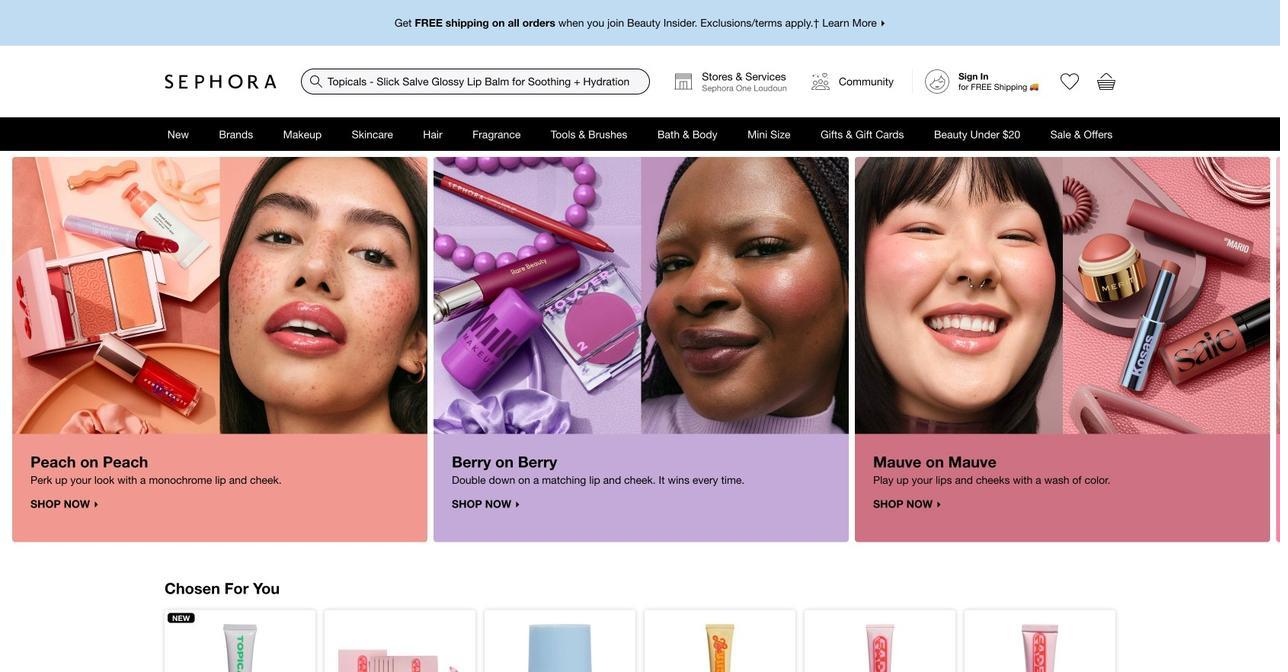 Task type: locate. For each thing, give the bounding box(es) containing it.
None search field
[[301, 69, 650, 94]]

go to basket image
[[1097, 72, 1116, 91]]

sephora homepage image
[[165, 74, 277, 89]]

None field
[[301, 69, 650, 94]]

topicals - like butter moisturizer for dry, sensitive & eczema-prone skin image
[[657, 622, 783, 672]]

topicals - faded serum for dark spots & discoloration image
[[817, 622, 943, 672]]



Task type: vqa. For each thing, say whether or not it's contained in the screenshot.
Topicals - Like Butter Moisturizer For Dry, Sensitive & Eczema-Prone Skin Image on the bottom of the page
yes



Task type: describe. For each thing, give the bounding box(es) containing it.
topicals - high roller ingrown hair tonic with aha and bha image
[[497, 622, 623, 672]]

Search search field
[[302, 69, 649, 94]]

topicals - faded under eye brightening & clearing eye masks image
[[337, 622, 463, 672]]

topicals - mini faded serum for dark spots & discoloration image
[[977, 622, 1104, 672]]

topicals - slick salve glossy lip balm for soothing + hydration image
[[177, 622, 303, 672]]



